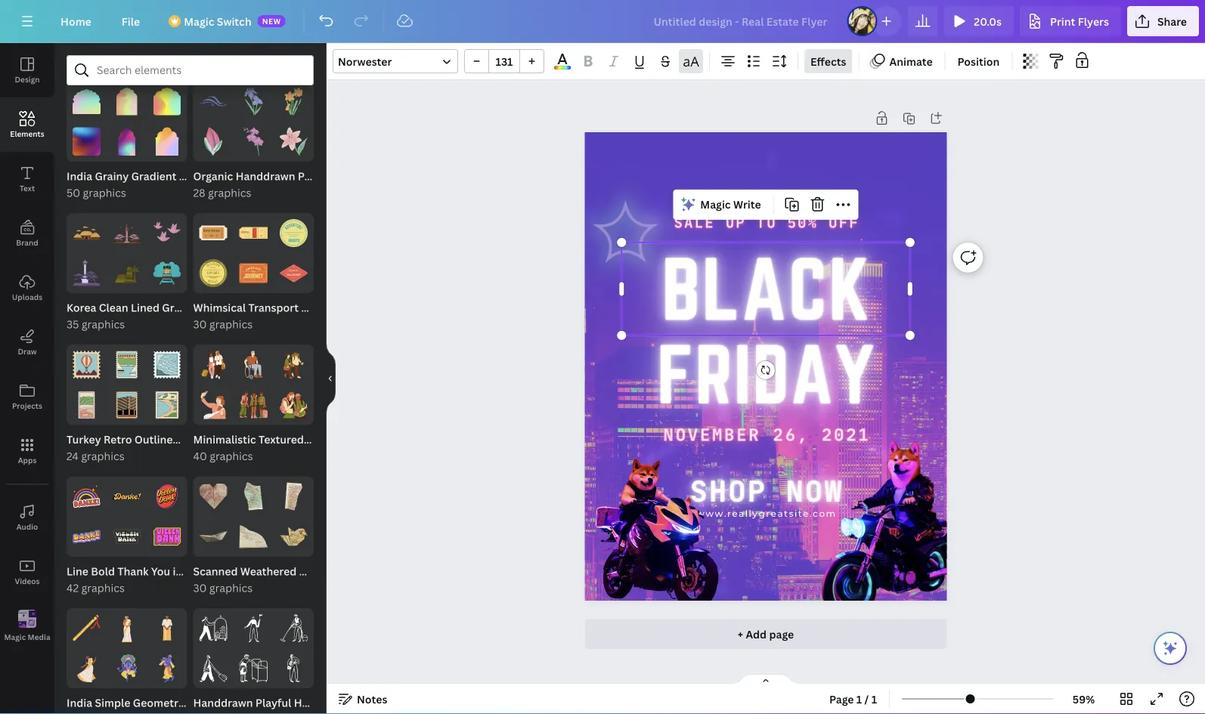 Task type: vqa. For each thing, say whether or not it's contained in the screenshot.
Minimalistic
yes



Task type: locate. For each thing, give the bounding box(es) containing it.
50%
[[788, 214, 819, 232]]

india grainy gradient gates and window shapes image down search elements search field
[[113, 87, 141, 115]]

india simple geometric style flute image
[[73, 615, 101, 643]]

graphics right 50
[[83, 186, 126, 200]]

turkey retro outlined odunpazarı modern museum stamp image
[[113, 391, 141, 419]]

elements button
[[0, 98, 54, 152]]

0 horizontal spatial 1
[[857, 692, 862, 707]]

notes
[[357, 692, 388, 707]]

1 right / at the right bottom of page
[[872, 692, 877, 707]]

0 horizontal spatial in
[[173, 564, 182, 579]]

handdrawn left playful
[[193, 696, 253, 711]]

hotel
[[294, 696, 323, 711]]

1 scanned weathered map scrap image from the left
[[239, 483, 268, 511]]

magic
[[184, 14, 214, 28], [701, 198, 731, 212], [4, 632, 26, 643]]

graphics
[[83, 186, 126, 200], [208, 186, 251, 200], [82, 317, 125, 332], [209, 317, 253, 332], [81, 449, 125, 464], [210, 449, 253, 464], [81, 581, 125, 595], [209, 581, 253, 595]]

50 graphics
[[67, 186, 126, 200]]

1 horizontal spatial scanned weathered map scrap image
[[280, 483, 308, 511]]

1 vertical spatial 30
[[193, 581, 207, 595]]

0 vertical spatial magic
[[184, 14, 214, 28]]

india grainy gradient gates and window shapes image up the india grainy gradient gates and window shapes box square image on the top of the page
[[73, 87, 101, 115]]

festivals
[[219, 696, 264, 711]]

line bold vielen dank typography image left scanned weathered heart-shaped map scrap icon
[[153, 483, 181, 511]]

text
[[20, 183, 35, 193]]

line bold danke typography image
[[113, 483, 141, 511], [73, 523, 101, 551]]

0 vertical spatial line bold vielen dank typography image
[[153, 483, 181, 511]]

india simple geometric woman in red and white saree image
[[113, 615, 141, 643]]

minimalistic textured modern traveler button
[[193, 431, 391, 448]]

0 horizontal spatial magic
[[4, 632, 26, 643]]

magic left media
[[4, 632, 26, 643]]

graphics down minimalistic
[[210, 449, 253, 464]]

line bold danke typography image
[[73, 483, 101, 511]]

28
[[193, 186, 205, 200]]

thank
[[118, 564, 149, 579]]

line bold thank you in german localization button
[[67, 563, 291, 580]]

turkey retro outlined cappadocia stamp image
[[73, 351, 101, 379]]

group
[[464, 49, 545, 73]]

30
[[193, 317, 207, 332], [193, 581, 207, 595]]

characters
[[325, 696, 382, 711]]

organic handdrawn flower bud image
[[199, 128, 227, 156]]

line bold danke typography image up line
[[73, 523, 101, 551]]

graphics down the destinations
[[209, 317, 253, 332]]

line bold danke typography image right line bold danke typography icon at the bottom of page
[[113, 483, 141, 511]]

gradient
[[162, 301, 207, 315]]

lined
[[131, 301, 160, 315]]

india grainy gradient gates and window shapes box square image
[[73, 128, 101, 156]]

share
[[1158, 14, 1187, 28]]

magic media
[[4, 632, 50, 643]]

clean
[[99, 301, 128, 315]]

india simple geometric style festivals button
[[67, 695, 264, 712]]

20.0s button
[[944, 6, 1014, 36]]

0 vertical spatial 30
[[193, 317, 207, 332]]

whimsical discover, explore, repeat badge image
[[199, 259, 227, 287]]

graphics inside korea clean lined gradient destinations 35 graphics
[[82, 317, 125, 332]]

minimalistic textured traveler taking a selfie image
[[199, 391, 227, 419]]

1 horizontal spatial line bold danke typography image
[[113, 483, 141, 511]]

1 left / at the right bottom of page
[[857, 692, 862, 707]]

magic write button
[[676, 193, 767, 217]]

1
[[857, 692, 862, 707], [872, 692, 877, 707]]

turkey retro outlined dalyan iztuzu stamp image
[[153, 391, 181, 419]]

textured
[[259, 433, 304, 447]]

scanned weathered map scrap image up scanned weathered bird-shaped map scrap 'image'
[[280, 483, 308, 511]]

in right you on the bottom of the page
[[173, 564, 182, 579]]

graphics down retro
[[81, 449, 125, 464]]

1 vertical spatial in
[[173, 564, 182, 579]]

handdrawn inside handdrawn playful hotel characters button
[[193, 696, 253, 711]]

file button
[[109, 6, 152, 36]]

minimalistic textured couple traveling image up minimalistic textured modern traveler button
[[280, 391, 308, 419]]

india grainy gradient gates and window shapes image
[[153, 87, 181, 115], [113, 128, 141, 156]]

india simple geometric style lord krishna image
[[153, 655, 181, 683]]

scanned weathered map scrap image right scanned weathered heart-shaped map scrap icon
[[239, 483, 268, 511]]

1 vertical spatial line bold vielen dank typography image
[[153, 523, 181, 551]]

audio button
[[0, 491, 54, 545]]

0 vertical spatial handdrawn
[[236, 169, 295, 183]]

magic left 'switch' at the left
[[184, 14, 214, 28]]

0 vertical spatial in
[[344, 169, 354, 183]]

graphics inside turkey retro outlined landmark stamps 24 graphics
[[81, 449, 125, 464]]

scanned weathered bird-shaped map scrap image
[[280, 523, 308, 551]]

scanned weathered map scrap image
[[239, 483, 268, 511], [280, 483, 308, 511]]

india
[[67, 696, 92, 711]]

to
[[757, 214, 777, 232]]

print
[[1050, 14, 1076, 28]]

effects button
[[805, 49, 853, 73]]

minimalistic textured couple traveling image left hide image
[[280, 351, 308, 379]]

graphics inside whimsical transport tickets & badges 30 graphics
[[209, 317, 253, 332]]

graphics down clean
[[82, 317, 125, 332]]

handdrawn inside 'organic handdrawn patterns in nature 28 graphics'
[[236, 169, 295, 183]]

magic inside main menu bar
[[184, 14, 214, 28]]

scanned weathered map scraps button
[[193, 563, 359, 580]]

whimsical dare to wander badge image
[[280, 259, 308, 287]]

minimalistic textured couple traveling image
[[199, 351, 227, 379], [280, 351, 308, 379], [280, 391, 308, 419]]

india grainy gradient gates and window shapes image right the india grainy gradient gates and window shapes box square image on the top of the page
[[113, 128, 141, 156]]

design button
[[0, 43, 54, 98]]

1 vertical spatial handdrawn
[[193, 696, 253, 711]]

2 30 from the top
[[193, 581, 207, 595]]

0 vertical spatial india grainy gradient gates and window shapes image
[[153, 87, 181, 115]]

1 horizontal spatial in
[[344, 169, 354, 183]]

1 vertical spatial line bold danke typography image
[[73, 523, 101, 551]]

organic handdrawn patterns in nature button
[[193, 168, 392, 184]]

up
[[726, 214, 746, 232]]

1 horizontal spatial 1
[[872, 692, 877, 707]]

clean lined naganeupseong folk village image
[[73, 219, 101, 247]]

patterns
[[298, 169, 342, 183]]

1 line bold vielen dank typography image from the top
[[153, 483, 181, 511]]

graphics down scanned
[[209, 581, 253, 595]]

friday
[[657, 331, 876, 418]]

2 horizontal spatial magic
[[701, 198, 731, 212]]

0 vertical spatial line bold danke typography image
[[113, 483, 141, 511]]

black
[[662, 242, 872, 335]]

magic up up
[[701, 198, 731, 212]]

1 30 from the top
[[193, 317, 207, 332]]

scanned weathered map scrap image
[[239, 523, 268, 551]]

in left nature
[[344, 169, 354, 183]]

1 horizontal spatial india grainy gradient gates and window shapes image
[[113, 87, 141, 115]]

line bold vielen dank typography image up you on the bottom of the page
[[153, 523, 181, 551]]

outlined
[[135, 433, 180, 447]]

color range image
[[555, 66, 571, 70]]

2 vertical spatial magic
[[4, 632, 26, 643]]

1 horizontal spatial magic
[[184, 14, 214, 28]]

graphics down bold
[[81, 581, 125, 595]]

line bold vielen dank typography image
[[153, 483, 181, 511], [153, 523, 181, 551]]

organic handdrawn lily image
[[280, 128, 308, 156]]

handdrawn playful hotel characters button
[[193, 695, 382, 712]]

magic inside button
[[701, 198, 731, 212]]

graphics inside scanned weathered map scraps 30 graphics
[[209, 581, 253, 595]]

side panel tab list
[[0, 43, 54, 654]]

media
[[28, 632, 50, 643]]

handdrawn down organic handdrawn orchid flowers image
[[236, 169, 295, 183]]

&
[[340, 301, 347, 315]]

now
[[786, 474, 844, 509]]

you
[[151, 564, 170, 579]]

magic inside button
[[4, 632, 26, 643]]

30 down gradient at top left
[[193, 317, 207, 332]]

transport
[[248, 301, 299, 315]]

magic for magic write
[[701, 198, 731, 212]]

30 down the german
[[193, 581, 207, 595]]

india grainy gradient gates and window shapes image
[[73, 87, 101, 115], [113, 87, 141, 115], [153, 128, 181, 156]]

1 vertical spatial india grainy gradient gates and window shapes image
[[113, 128, 141, 156]]

scanned weathered heart-shaped map scrap image
[[199, 483, 227, 511]]

canva assistant image
[[1162, 640, 1180, 658]]

design
[[15, 74, 40, 84]]

india grainy gradient gates and window shapes image down search elements search field
[[153, 87, 181, 115]]

videos button
[[0, 545, 54, 600]]

off
[[829, 214, 860, 232]]

minimalistic textured modern traveler 40 graphics
[[193, 433, 391, 464]]

clean lined gradient jeju island image
[[113, 259, 141, 287]]

playful
[[256, 696, 291, 711]]

shop now
[[690, 474, 844, 509]]

boat origami weathered map scrap image
[[199, 523, 227, 551]]

shop
[[690, 474, 767, 509]]

india grainy gradient gates and window shapes image left organic handdrawn flower bud image
[[153, 128, 181, 156]]

graphics inside line bold thank you in german localization 42 graphics
[[81, 581, 125, 595]]

retro
[[104, 433, 132, 447]]

print flyers
[[1050, 14, 1109, 28]]

india simple geometric style man in gold mundu image
[[153, 615, 181, 643]]

simple
[[95, 696, 130, 711]]

graphics down organic
[[208, 186, 251, 200]]

0 horizontal spatial scanned weathered map scrap image
[[239, 483, 268, 511]]

projects button
[[0, 370, 54, 424]]

1 vertical spatial magic
[[701, 198, 731, 212]]



Task type: describe. For each thing, give the bounding box(es) containing it.
scanned
[[193, 564, 238, 579]]

show pages image
[[730, 674, 802, 686]]

write
[[734, 198, 761, 212]]

magic media button
[[0, 600, 54, 654]]

share button
[[1128, 6, 1199, 36]]

2 horizontal spatial india grainy gradient gates and window shapes image
[[153, 128, 181, 156]]

german
[[185, 564, 226, 579]]

magic for magic switch
[[184, 14, 214, 28]]

59%
[[1073, 692, 1095, 707]]

position
[[958, 54, 1000, 68]]

modern
[[306, 433, 347, 447]]

2 scanned weathered map scrap image from the left
[[280, 483, 308, 511]]

minimalistic
[[193, 433, 256, 447]]

destinations
[[210, 301, 275, 315]]

0 horizontal spatial india grainy gradient gates and window shapes image
[[73, 87, 101, 115]]

notes button
[[333, 687, 394, 712]]

graphics inside 'organic handdrawn patterns in nature 28 graphics'
[[208, 186, 251, 200]]

bold
[[91, 564, 115, 579]]

page
[[770, 627, 794, 642]]

1 horizontal spatial india grainy gradient gates and window shapes image
[[153, 87, 181, 115]]

whimsical transport tickets & badges 30 graphics
[[193, 301, 387, 332]]

www.reallygreatsite.com
[[696, 508, 837, 519]]

line
[[67, 564, 88, 579]]

2 1 from the left
[[872, 692, 877, 707]]

turkey retro outlined pamukkale calcium pools stamp image
[[153, 351, 181, 379]]

organic handdrawn daffodils image
[[280, 87, 308, 115]]

organic
[[193, 169, 233, 183]]

40
[[193, 449, 207, 464]]

korea
[[67, 301, 96, 315]]

india simple geometric woman in blue and white saree image
[[73, 655, 101, 683]]

page
[[830, 692, 854, 707]]

line bold vielen dank typography image
[[113, 523, 141, 551]]

organic handdrawn wind image
[[199, 87, 227, 115]]

/
[[865, 692, 869, 707]]

file
[[122, 14, 140, 28]]

clean lined busan tower image
[[73, 259, 101, 287]]

magic for magic media
[[4, 632, 26, 643]]

clean lined birds accent image
[[153, 219, 181, 247]]

switch
[[217, 14, 252, 28]]

– – number field
[[494, 54, 515, 68]]

apps button
[[0, 424, 54, 479]]

korea clean lined gradient destinations button
[[67, 300, 275, 316]]

traveler
[[349, 433, 391, 447]]

minimalistic textured traveler in wheelchair image
[[239, 351, 268, 379]]

elements
[[10, 129, 44, 139]]

2 line bold vielen dank typography image from the top
[[153, 523, 181, 551]]

india simple geometric lord vishnu image
[[113, 655, 141, 683]]

hide image
[[326, 343, 336, 415]]

line bold thank you in german localization 42 graphics
[[67, 564, 291, 595]]

add
[[746, 627, 767, 642]]

whimsical transport tickets & badges button
[[193, 300, 387, 316]]

0 horizontal spatial india grainy gradient gates and window shapes image
[[113, 128, 141, 156]]

tickets
[[301, 301, 338, 315]]

35
[[67, 317, 79, 332]]

november
[[664, 425, 761, 445]]

whimsical embrace the journey badge image
[[239, 259, 268, 287]]

turkey
[[67, 433, 101, 447]]

20.0s
[[974, 14, 1002, 28]]

Design title text field
[[642, 6, 841, 36]]

weathered
[[240, 564, 297, 579]]

turkey retro outlined lake tuz stamp image
[[73, 391, 101, 419]]

24
[[67, 449, 79, 464]]

scraps
[[324, 564, 359, 579]]

korea clean lined gradient destinations 35 graphics
[[67, 301, 275, 332]]

clean lined n-seoul tower image
[[113, 219, 141, 247]]

50
[[67, 186, 80, 200]]

Search elements search field
[[97, 56, 284, 85]]

42
[[67, 581, 79, 595]]

26,
[[773, 425, 810, 445]]

animate
[[890, 54, 933, 68]]

minimalistic textured travelers image
[[239, 391, 268, 419]]

stamps
[[236, 433, 275, 447]]

in inside 'organic handdrawn patterns in nature 28 graphics'
[[344, 169, 354, 183]]

2021
[[822, 425, 871, 445]]

turkey retro outlined landmark stamps 24 graphics
[[67, 433, 275, 464]]

localization
[[228, 564, 291, 579]]

30 inside whimsical transport tickets & badges 30 graphics
[[193, 317, 207, 332]]

uploads button
[[0, 261, 54, 315]]

handdrawn playful hotel characters
[[193, 696, 382, 711]]

videos
[[15, 576, 40, 587]]

main menu bar
[[0, 0, 1206, 43]]

uploads
[[12, 292, 42, 302]]

norwester button
[[333, 49, 458, 73]]

whimsical museum ticket image
[[239, 219, 268, 247]]

whimsical zoo ticket image
[[199, 219, 227, 247]]

clean lined gunsan image
[[153, 259, 181, 287]]

position button
[[952, 49, 1006, 73]]

badges
[[350, 301, 387, 315]]

organic handdrawn iris flowers image
[[239, 87, 268, 115]]

map
[[299, 564, 322, 579]]

organic handdrawn patterns in nature 28 graphics
[[193, 169, 392, 200]]

home link
[[48, 6, 103, 36]]

apps
[[18, 455, 37, 465]]

draw
[[18, 346, 37, 357]]

1 1 from the left
[[857, 692, 862, 707]]

turkey retro outlined mediterranean stamp image
[[113, 351, 141, 379]]

draw button
[[0, 315, 54, 370]]

30 inside scanned weathered map scraps 30 graphics
[[193, 581, 207, 595]]

minimalistic textured couple traveling image left minimalistic textured traveler in wheelchair image
[[199, 351, 227, 379]]

style
[[190, 696, 216, 711]]

0 horizontal spatial line bold danke typography image
[[73, 523, 101, 551]]

+
[[738, 627, 744, 642]]

organic handdrawn orchid flowers image
[[239, 128, 268, 156]]

scanned weathered map scraps 30 graphics
[[193, 564, 359, 595]]

sale up to 50% off
[[674, 214, 860, 232]]

graphics inside minimalistic textured modern traveler 40 graphics
[[210, 449, 253, 464]]

in inside line bold thank you in german localization 42 graphics
[[173, 564, 182, 579]]

brand
[[16, 237, 38, 248]]

nature
[[356, 169, 392, 183]]

print flyers button
[[1020, 6, 1121, 36]]

november 26, 2021
[[664, 425, 871, 445]]

home
[[61, 14, 91, 28]]

whimsical adventure badge image
[[280, 219, 308, 247]]

magic write
[[701, 198, 761, 212]]

brand button
[[0, 206, 54, 261]]



